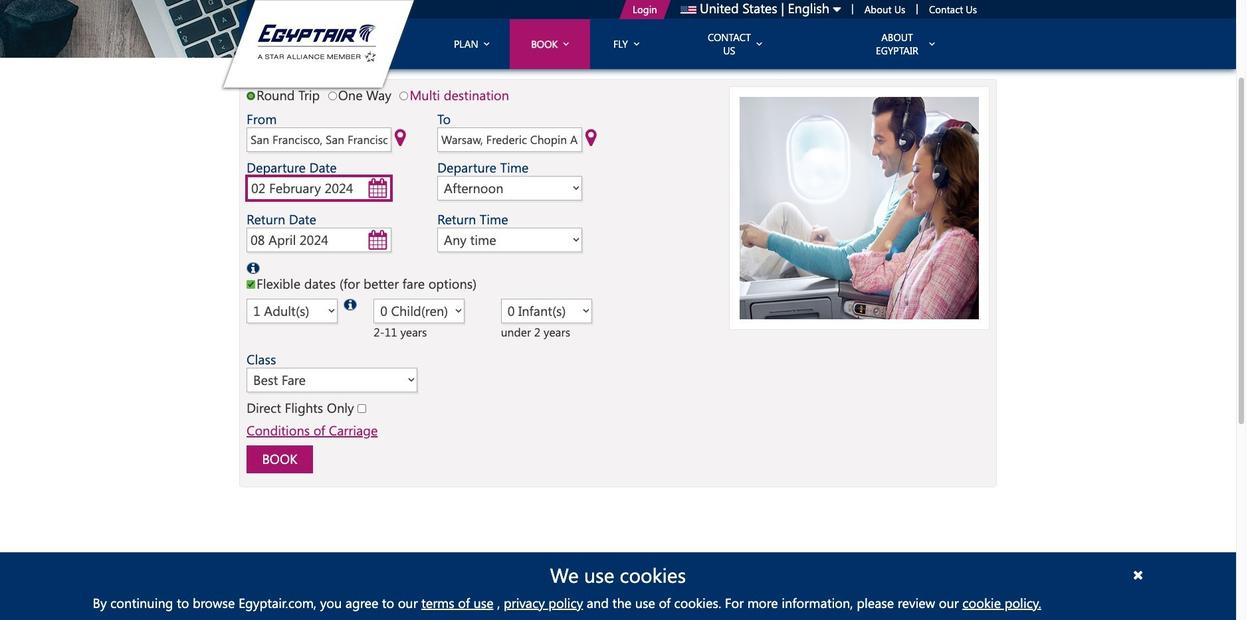 Task type: describe. For each thing, give the bounding box(es) containing it.
twitter image
[[916, 583, 932, 599]]

breadcrumb navigation
[[239, 0, 997, 8]]

inflight entertainment image
[[740, 97, 979, 320]]



Task type: locate. For each thing, give the bounding box(es) containing it.
menu bar
[[434, 19, 997, 69]]

None checkbox
[[247, 280, 255, 289]]

None text field
[[247, 128, 392, 152], [247, 176, 392, 201], [247, 128, 392, 152], [247, 176, 392, 201]]

None radio
[[328, 91, 337, 100]]

None text field
[[437, 128, 583, 152], [247, 228, 392, 253], [437, 128, 583, 152], [247, 228, 392, 253]]

None checkbox
[[358, 405, 366, 413]]

None submit
[[247, 446, 313, 474]]

egyptair, a staralliance member, go to homepage image
[[253, 23, 385, 64]]

None radio
[[247, 91, 255, 100], [400, 91, 408, 100], [247, 91, 255, 100], [400, 91, 408, 100]]



